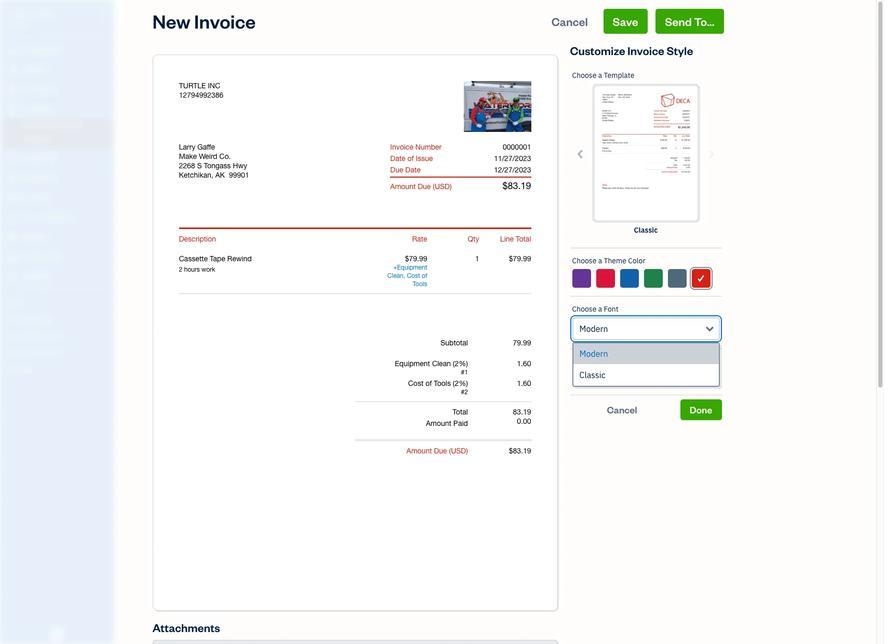 Task type: vqa. For each thing, say whether or not it's contained in the screenshot.
invoice ICON
yes



Task type: describe. For each thing, give the bounding box(es) containing it.
amount inside total amount paid
[[426, 419, 451, 428]]

issue
[[416, 154, 433, 163]]

0 vertical spatial $83.19
[[503, 180, 531, 191]]

customize invoice style
[[570, 43, 693, 58]]

font
[[604, 304, 619, 314]]

0 vertical spatial amount
[[390, 182, 416, 191]]

+
[[393, 264, 397, 271]]

turtle for customize invoice style
[[8, 9, 38, 20]]

send to... button
[[656, 9, 724, 34]]

line
[[500, 235, 514, 243]]

style
[[586, 373, 603, 383]]

choose a template element
[[570, 63, 722, 248]]

expense image
[[7, 173, 19, 183]]

0 vertical spatial date
[[390, 154, 406, 163]]

owner
[[8, 21, 27, 29]]

of inside , cost of tools
[[422, 272, 427, 280]]

Enter an Invoice # text field
[[502, 143, 531, 151]]

due date
[[390, 166, 421, 174]]

tools inside equipment clean (2%) # 1 cost of tools (2%) # 2
[[434, 379, 451, 388]]

0 vertical spatial amount due ( usd )
[[390, 182, 452, 191]]

apps image
[[8, 298, 111, 307]]

invoice inside customize your logo and invoice style for all invoices
[[681, 361, 708, 371]]

12794992386
[[179, 91, 223, 99]]

Issue date in MM/DD/YYYY format text field
[[464, 154, 540, 163]]

delete
[[466, 102, 488, 112]]

delete image
[[466, 102, 510, 112]]

report image
[[7, 272, 19, 282]]

cancel for topmost cancel button
[[552, 14, 588, 29]]

0 vertical spatial )
[[450, 182, 452, 191]]

79.99
[[513, 339, 531, 347]]

2 # from the top
[[461, 389, 465, 396]]

turtle for due date
[[179, 82, 206, 90]]

1 vertical spatial $83.19
[[509, 447, 531, 455]]

custom image
[[696, 272, 706, 285]]

cost inside equipment clean (2%) # 1 cost of tools (2%) # 2
[[408, 379, 424, 388]]

logo
[[645, 361, 663, 371]]

tongass
[[204, 162, 231, 170]]

total amount paid
[[426, 408, 468, 428]]

1
[[465, 369, 468, 376]]

a for font
[[598, 304, 602, 314]]

turtle inc 12794992386
[[179, 82, 223, 99]]

line total
[[500, 235, 531, 243]]

1 horizontal spatial total
[[516, 235, 531, 243]]

send to...
[[665, 14, 715, 29]]

number
[[416, 143, 442, 151]]

Enter an Item Name text field
[[179, 254, 375, 263]]

weird
[[199, 152, 217, 161]]

12/27/2023
[[494, 166, 531, 174]]

settings image
[[8, 365, 111, 373]]

0.00
[[517, 417, 531, 426]]

0 vertical spatial due
[[390, 166, 403, 174]]

classic option
[[573, 365, 719, 386]]

equipment clean (2%) # 1 cost of tools (2%) # 2
[[395, 360, 468, 396]]

main element
[[0, 0, 140, 644]]

new invoice
[[152, 9, 256, 33]]

1 vertical spatial cancel button
[[570, 400, 674, 420]]

equipment for equipment clean
[[397, 264, 427, 271]]

ketchikan,
[[179, 171, 213, 179]]

theme
[[604, 256, 627, 265]]

exclamationcircle image
[[574, 360, 581, 372]]

,
[[404, 272, 405, 280]]

1 (2%) from the top
[[453, 360, 468, 368]]

99901
[[229, 171, 249, 179]]

s
[[197, 162, 202, 170]]

1 vertical spatial date
[[405, 166, 421, 174]]

2 1.60 from the top
[[517, 379, 531, 388]]

2
[[465, 389, 468, 396]]

Item Rate (USD) text field
[[404, 255, 427, 263]]

your
[[627, 361, 643, 371]]

1 # from the top
[[461, 369, 465, 376]]

2 (2%) from the top
[[453, 379, 468, 388]]

cancel for cancel button to the bottom
[[607, 404, 637, 416]]

color
[[628, 256, 646, 265]]

choose a font element
[[570, 297, 722, 387]]

modern option
[[573, 343, 719, 365]]

a for template
[[598, 71, 602, 80]]

co.
[[219, 152, 231, 161]]

and
[[665, 361, 679, 371]]

subtotal
[[441, 339, 468, 347]]

Line Total (USD) text field
[[508, 255, 531, 263]]

classic for template
[[634, 225, 658, 235]]

modern for list box containing modern
[[580, 349, 608, 359]]

gaffe
[[197, 143, 215, 151]]

payment image
[[7, 153, 19, 164]]

1 horizontal spatial due
[[418, 182, 431, 191]]

image
[[490, 102, 510, 112]]

description
[[179, 235, 216, 243]]

date of issue
[[390, 154, 433, 163]]

, cost of tools
[[404, 272, 427, 288]]

dashboard image
[[7, 45, 19, 56]]

customize your logo and invoice style for all invoices
[[586, 361, 708, 383]]



Task type: locate. For each thing, give the bounding box(es) containing it.
(
[[433, 182, 435, 191], [449, 447, 451, 455]]

83.19 0.00
[[513, 408, 531, 426]]

classic left all
[[580, 370, 606, 380]]

inc for customize invoice style
[[40, 9, 55, 20]]

due down total amount paid
[[434, 447, 447, 455]]

list box
[[573, 343, 719, 386]]

choose a font
[[572, 304, 619, 314]]

1 vertical spatial due
[[418, 182, 431, 191]]

0 vertical spatial cancel
[[552, 14, 588, 29]]

clean
[[387, 272, 404, 280], [432, 360, 451, 368]]

# up 2
[[461, 369, 465, 376]]

equipment for equipment clean (2%) # 1 cost of tools (2%) # 2
[[395, 360, 430, 368]]

a left 'font' at the top right of the page
[[598, 304, 602, 314]]

1.60 up the 83.19
[[517, 379, 531, 388]]

usd down paid
[[451, 447, 466, 455]]

$83.19 down 12/27/2023
[[503, 180, 531, 191]]

(2%)
[[453, 360, 468, 368], [453, 379, 468, 388]]

a left theme on the right top
[[598, 256, 602, 265]]

1 vertical spatial #
[[461, 389, 465, 396]]

choose for choose a template
[[572, 71, 597, 80]]

here
[[662, 373, 679, 383]]

1 vertical spatial customize
[[586, 361, 625, 371]]

12/27/2023 button
[[486, 165, 540, 175]]

1 vertical spatial of
[[422, 272, 427, 280]]

1 vertical spatial (
[[449, 447, 451, 455]]

classic inside choose a template element
[[634, 225, 658, 235]]

list box containing modern
[[573, 343, 719, 386]]

1 vertical spatial clean
[[432, 360, 451, 368]]

chart image
[[7, 252, 19, 262]]

amount due ( usd )
[[390, 182, 452, 191], [407, 447, 468, 455]]

0 vertical spatial choose
[[572, 71, 597, 80]]

0 vertical spatial cost
[[407, 272, 420, 280]]

date down date of issue
[[405, 166, 421, 174]]

here link
[[662, 373, 679, 383]]

0 vertical spatial customize
[[570, 43, 625, 58]]

clean inside equipment clean (2%) # 1 cost of tools (2%) # 2
[[432, 360, 451, 368]]

1 vertical spatial amount due ( usd )
[[407, 447, 468, 455]]

0 vertical spatial usd
[[435, 182, 450, 191]]

1 horizontal spatial usd
[[451, 447, 466, 455]]

invoices
[[629, 373, 660, 383]]

client image
[[7, 65, 19, 75]]

0 horizontal spatial clean
[[387, 272, 404, 280]]

0 horizontal spatial usd
[[435, 182, 450, 191]]

# down 1
[[461, 389, 465, 396]]

clean for equipment clean (2%) # 1 cost of tools (2%) # 2
[[432, 360, 451, 368]]

customize inside customize your logo and invoice style for all invoices
[[586, 361, 625, 371]]

amount due ( usd ) down total amount paid
[[407, 447, 468, 455]]

rate
[[412, 235, 427, 243]]

0 vertical spatial a
[[598, 71, 602, 80]]

timer image
[[7, 212, 19, 223]]

modern up "exclamationcircle" icon
[[580, 349, 608, 359]]

inc inside turtle inc owner
[[40, 9, 55, 20]]

for
[[605, 373, 616, 383]]

bank connections image
[[8, 348, 111, 356]]

modern for the font field
[[580, 324, 608, 334]]

a for theme
[[598, 256, 602, 265]]

(2%) up 2
[[453, 379, 468, 388]]

tools down equipment clean
[[413, 281, 427, 288]]

done button
[[680, 400, 722, 420]]

Item Quantity text field
[[464, 255, 479, 263]]

larry
[[179, 143, 195, 151]]

0 vertical spatial tools
[[413, 281, 427, 288]]

0 horizontal spatial )
[[450, 182, 452, 191]]

2 vertical spatial choose
[[572, 304, 597, 314]]

1 vertical spatial cancel
[[607, 404, 637, 416]]

$83.19 down 0.00
[[509, 447, 531, 455]]

date up due date
[[390, 154, 406, 163]]

)
[[450, 182, 452, 191], [466, 447, 468, 455]]

1 vertical spatial a
[[598, 256, 602, 265]]

1 horizontal spatial (
[[449, 447, 451, 455]]

2 a from the top
[[598, 256, 602, 265]]

inc inside turtle inc 12794992386
[[208, 82, 220, 90]]

1 vertical spatial usd
[[451, 447, 466, 455]]

0 horizontal spatial total
[[453, 408, 468, 416]]

equipment inside equipment clean (2%) # 1 cost of tools (2%) # 2
[[395, 360, 430, 368]]

turtle inside turtle inc 12794992386
[[179, 82, 206, 90]]

0 horizontal spatial due
[[390, 166, 403, 174]]

next image
[[705, 148, 717, 160]]

classic up the color
[[634, 225, 658, 235]]

(2%) up 1
[[453, 360, 468, 368]]

1 vertical spatial cost
[[408, 379, 424, 388]]

customize
[[570, 43, 625, 58], [586, 361, 625, 371]]

cancel button
[[542, 9, 597, 34], [570, 400, 674, 420]]

1 horizontal spatial inc
[[208, 82, 220, 90]]

total
[[516, 235, 531, 243], [453, 408, 468, 416]]

#
[[461, 369, 465, 376], [461, 389, 465, 396]]

clean for equipment clean
[[387, 272, 404, 280]]

new
[[152, 9, 190, 33]]

1 vertical spatial inc
[[208, 82, 220, 90]]

1 modern from the top
[[580, 324, 608, 334]]

save button
[[603, 9, 648, 34]]

1 vertical spatial turtle
[[179, 82, 206, 90]]

1 vertical spatial amount
[[426, 419, 451, 428]]

2 vertical spatial due
[[434, 447, 447, 455]]

1 horizontal spatial turtle
[[179, 82, 206, 90]]

0 vertical spatial modern
[[580, 324, 608, 334]]

0 vertical spatial classic
[[634, 225, 658, 235]]

choose a template
[[572, 71, 635, 80]]

choose
[[572, 71, 597, 80], [572, 256, 597, 265], [572, 304, 597, 314]]

choose left theme on the right top
[[572, 256, 597, 265]]

2 vertical spatial a
[[598, 304, 602, 314]]

$83.19
[[503, 180, 531, 191], [509, 447, 531, 455]]

3 choose from the top
[[572, 304, 597, 314]]

items and services image
[[8, 331, 111, 340]]

1.60 down the 79.99
[[517, 360, 531, 368]]

usd
[[435, 182, 450, 191], [451, 447, 466, 455]]

1 vertical spatial choose
[[572, 256, 597, 265]]

due down due date
[[418, 182, 431, 191]]

turtle inside turtle inc owner
[[8, 9, 38, 20]]

1 vertical spatial total
[[453, 408, 468, 416]]

2 modern from the top
[[580, 349, 608, 359]]

amount due ( usd ) down due date
[[390, 182, 452, 191]]

1 choose from the top
[[572, 71, 597, 80]]

tools inside , cost of tools
[[413, 281, 427, 288]]

choose inside choose a template element
[[572, 71, 597, 80]]

all
[[618, 373, 627, 383]]

paid
[[453, 419, 468, 428]]

style
[[667, 43, 693, 58]]

83.19
[[513, 408, 531, 416]]

0 vertical spatial total
[[516, 235, 531, 243]]

1 vertical spatial )
[[466, 447, 468, 455]]

classic
[[634, 225, 658, 235], [580, 370, 606, 380]]

amount down due date
[[390, 182, 416, 191]]

total right 'line'
[[516, 235, 531, 243]]

tools
[[413, 281, 427, 288], [434, 379, 451, 388]]

0 vertical spatial equipment
[[397, 264, 427, 271]]

0 horizontal spatial inc
[[40, 9, 55, 20]]

list box inside choose a font element
[[573, 343, 719, 386]]

equipment clean
[[387, 264, 427, 280]]

due
[[390, 166, 403, 174], [418, 182, 431, 191], [434, 447, 447, 455]]

1 vertical spatial tools
[[434, 379, 451, 388]]

0 vertical spatial (
[[433, 182, 435, 191]]

modern inside 'option'
[[580, 349, 608, 359]]

qty
[[468, 235, 479, 243]]

0 horizontal spatial turtle
[[8, 9, 38, 20]]

date
[[390, 154, 406, 163], [405, 166, 421, 174]]

1 horizontal spatial classic
[[634, 225, 658, 235]]

larry gaffe make weird co. 2268 s tongass hwy ketchikan, ak  99901
[[179, 143, 249, 179]]

equipment inside equipment clean
[[397, 264, 427, 271]]

1 vertical spatial (2%)
[[453, 379, 468, 388]]

a left template
[[598, 71, 602, 80]]

1 a from the top
[[598, 71, 602, 80]]

save
[[613, 14, 638, 29]]

3 a from the top
[[598, 304, 602, 314]]

1 horizontal spatial tools
[[434, 379, 451, 388]]

turtle up '12794992386'
[[179, 82, 206, 90]]

0 horizontal spatial tools
[[413, 281, 427, 288]]

1 vertical spatial classic
[[580, 370, 606, 380]]

to...
[[694, 14, 715, 29]]

turtle inc owner
[[8, 9, 55, 29]]

1 vertical spatial modern
[[580, 349, 608, 359]]

cost
[[407, 272, 420, 280], [408, 379, 424, 388]]

choose left template
[[572, 71, 597, 80]]

classic inside option
[[580, 370, 606, 380]]

0 vertical spatial turtle
[[8, 9, 38, 20]]

of inside equipment clean (2%) # 1 cost of tools (2%) # 2
[[426, 379, 432, 388]]

0 vertical spatial cancel button
[[542, 9, 597, 34]]

0 vertical spatial clean
[[387, 272, 404, 280]]

classic for font
[[580, 370, 606, 380]]

cancel
[[552, 14, 588, 29], [607, 404, 637, 416]]

1 horizontal spatial clean
[[432, 360, 451, 368]]

0 vertical spatial inc
[[40, 9, 55, 20]]

attachments
[[152, 620, 220, 635]]

inc for due date
[[208, 82, 220, 90]]

1 horizontal spatial cancel
[[607, 404, 637, 416]]

amount down total amount paid
[[407, 447, 432, 455]]

invoice
[[194, 9, 256, 33], [628, 43, 665, 58], [390, 143, 414, 151], [681, 361, 708, 371]]

0 horizontal spatial classic
[[580, 370, 606, 380]]

customize for customize invoice style
[[570, 43, 625, 58]]

amount left paid
[[426, 419, 451, 428]]

choose inside choose a font element
[[572, 304, 597, 314]]

of down item rate (usd) text box
[[422, 272, 427, 280]]

of up total amount paid
[[426, 379, 432, 388]]

equipment
[[397, 264, 427, 271], [395, 360, 430, 368]]

money image
[[7, 232, 19, 243]]

turtle
[[8, 9, 38, 20], [179, 82, 206, 90]]

of
[[408, 154, 414, 163], [422, 272, 427, 280], [426, 379, 432, 388]]

due down date of issue
[[390, 166, 403, 174]]

2 choose from the top
[[572, 256, 597, 265]]

clean down subtotal
[[432, 360, 451, 368]]

choose left 'font' at the top right of the page
[[572, 304, 597, 314]]

2268
[[179, 162, 195, 170]]

turtle up the owner
[[8, 9, 38, 20]]

0 vertical spatial (2%)
[[453, 360, 468, 368]]

make
[[179, 152, 197, 161]]

1.60
[[517, 360, 531, 368], [517, 379, 531, 388]]

clean down +
[[387, 272, 404, 280]]

2 vertical spatial of
[[426, 379, 432, 388]]

tools up total amount paid
[[434, 379, 451, 388]]

0 vertical spatial of
[[408, 154, 414, 163]]

0 vertical spatial 1.60
[[517, 360, 531, 368]]

invoice image
[[7, 104, 19, 115]]

Enter an Item Description text field
[[179, 265, 375, 274]]

choose a theme color
[[572, 256, 646, 265]]

send
[[665, 14, 692, 29]]

( down total amount paid
[[449, 447, 451, 455]]

choose for choose a theme color
[[572, 256, 597, 265]]

0 vertical spatial #
[[461, 369, 465, 376]]

1 vertical spatial 1.60
[[517, 379, 531, 388]]

clean inside equipment clean
[[387, 272, 404, 280]]

template
[[604, 71, 635, 80]]

1 horizontal spatial )
[[466, 447, 468, 455]]

done
[[690, 404, 713, 416]]

choose for choose a font
[[572, 304, 597, 314]]

amount
[[390, 182, 416, 191], [426, 419, 451, 428], [407, 447, 432, 455]]

freshbooks image
[[49, 628, 65, 640]]

cost inside , cost of tools
[[407, 272, 420, 280]]

2 vertical spatial amount
[[407, 447, 432, 455]]

modern inside the font field
[[580, 324, 608, 334]]

total inside total amount paid
[[453, 408, 468, 416]]

customize up for
[[586, 361, 625, 371]]

previous image
[[575, 148, 587, 160]]

team members image
[[8, 315, 111, 323]]

0 horizontal spatial (
[[433, 182, 435, 191]]

2 horizontal spatial due
[[434, 447, 447, 455]]

customize for customize your logo and invoice style for all invoices
[[586, 361, 625, 371]]

1 vertical spatial equipment
[[395, 360, 430, 368]]

customize up choose a template
[[570, 43, 625, 58]]

a
[[598, 71, 602, 80], [598, 256, 602, 265], [598, 304, 602, 314]]

total up paid
[[453, 408, 468, 416]]

invoice number
[[390, 143, 442, 151]]

Font field
[[572, 317, 720, 340]]

hwy
[[233, 162, 247, 170]]

of up due date
[[408, 154, 414, 163]]

0 horizontal spatial cancel
[[552, 14, 588, 29]]

choose inside choose a theme color element
[[572, 256, 597, 265]]

estimate image
[[7, 85, 19, 95]]

choose a theme color element
[[570, 248, 722, 297]]

usd down number
[[435, 182, 450, 191]]

project image
[[7, 193, 19, 203]]

( down issue
[[433, 182, 435, 191]]

modern down choose a font
[[580, 324, 608, 334]]

modern
[[580, 324, 608, 334], [580, 349, 608, 359]]

1 1.60 from the top
[[517, 360, 531, 368]]

inc
[[40, 9, 55, 20], [208, 82, 220, 90]]



